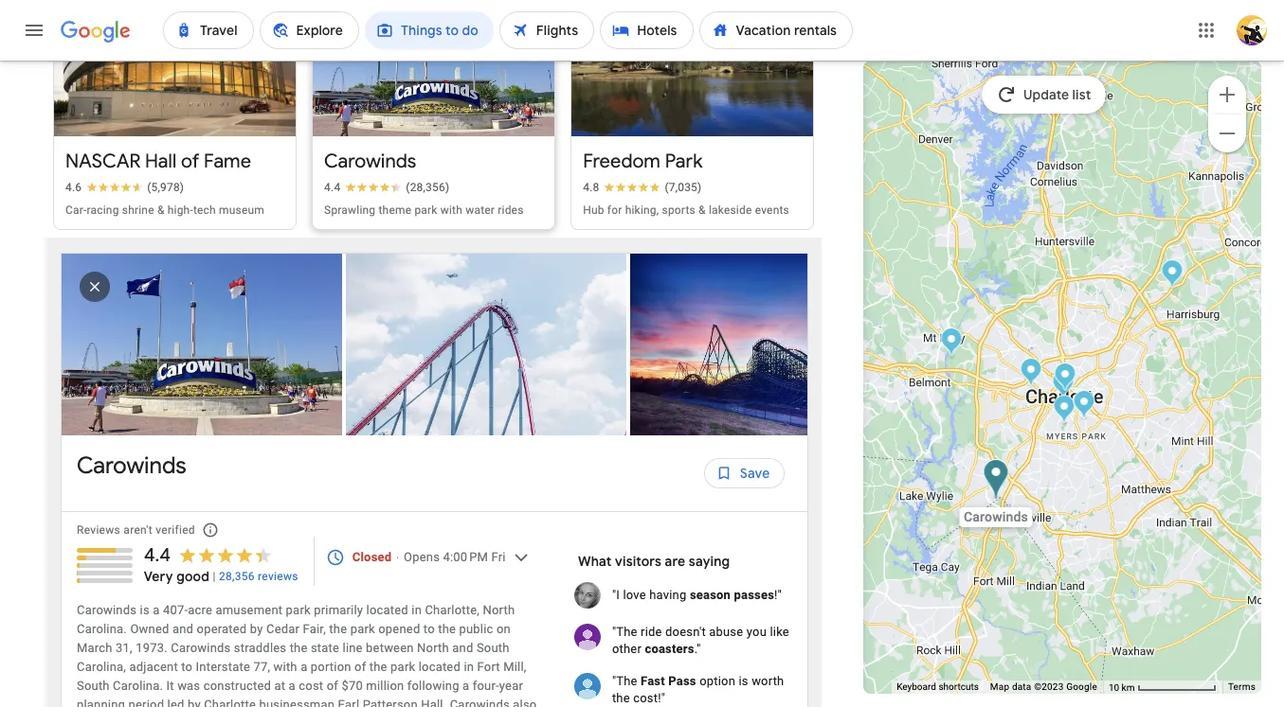 Task type: vqa. For each thing, say whether or not it's contained in the screenshot.
!"
yes



Task type: describe. For each thing, give the bounding box(es) containing it.
nascar
[[65, 150, 141, 174]]

saying
[[689, 554, 730, 571]]

hall
[[145, 150, 176, 174]]

0 horizontal spatial located
[[366, 604, 408, 618]]

hub
[[583, 204, 604, 217]]

the down charlotte,
[[438, 623, 456, 637]]

freedom park image
[[1054, 395, 1075, 426]]

you
[[747, 626, 767, 640]]

freedom park
[[583, 150, 703, 174]]

led
[[167, 699, 184, 708]]

fast
[[641, 675, 665, 689]]

zoom in map image
[[1216, 83, 1239, 106]]

save
[[740, 466, 770, 483]]

0 vertical spatial carolina.
[[77, 623, 127, 637]]

charlotte motor speedway image
[[1162, 259, 1183, 290]]

events
[[755, 204, 789, 217]]

are
[[665, 554, 685, 571]]

carowinds is a 407-acre amusement park primarily located in charlotte, north carolina. owned and operated by cedar fair, the park opened to the public on march 31, 1973. carowinds straddles the state line between north and south carolina, adjacent to interstate 77, with a portion of the park located in fort mill, south carolina. it was constructed at a cost of $70 million following a four-year planning period led by charlotte businessman earl patterson hall. carowinds
[[77, 604, 537, 708]]

park
[[665, 150, 703, 174]]

1 horizontal spatial of
[[327, 680, 338, 694]]

terms link
[[1228, 682, 1256, 693]]

4.4 out of 5 stars from 28,356 reviews image
[[324, 180, 449, 195]]

1 & from the left
[[157, 204, 164, 217]]

opens
[[404, 551, 440, 565]]

closed ⋅ opens 4:00 pm fri
[[352, 551, 506, 565]]

1 horizontal spatial south
[[477, 642, 509, 656]]

10 km
[[1109, 683, 1137, 693]]

google
[[1066, 682, 1097, 693]]

fri
[[491, 551, 506, 565]]

having
[[649, 589, 687, 603]]

aren't
[[123, 524, 153, 538]]

amusement
[[216, 604, 283, 618]]

©2023
[[1034, 682, 1064, 693]]

park up line
[[350, 623, 375, 637]]

period
[[128, 699, 164, 708]]

u.s. national whitewater center image
[[941, 327, 963, 359]]

carowinds up reviews aren't verified
[[77, 452, 186, 481]]

charlotte
[[204, 699, 256, 708]]

patterson
[[363, 699, 418, 708]]

1 vertical spatial carolina.
[[113, 680, 163, 694]]

between
[[366, 642, 414, 656]]

4:00 pm
[[443, 551, 488, 565]]

77,
[[253, 661, 270, 675]]

4.8 out of 5 stars from 7,035 reviews image
[[583, 180, 702, 195]]

keyboard shortcuts button
[[897, 681, 979, 695]]

map data ©2023 google
[[990, 682, 1097, 693]]

like
[[770, 626, 789, 640]]

4.6
[[65, 181, 82, 194]]

a left 407-
[[153, 604, 160, 618]]

other
[[612, 643, 642, 657]]

discovery place science image
[[1054, 362, 1076, 394]]

1 vertical spatial north
[[417, 642, 449, 656]]

freedom
[[583, 150, 660, 174]]

march
[[77, 642, 112, 656]]

constructed
[[203, 680, 271, 694]]

1 horizontal spatial with
[[440, 204, 463, 217]]

interstate
[[196, 661, 250, 675]]

operated
[[197, 623, 247, 637]]

closed
[[352, 551, 392, 565]]

rides
[[498, 204, 524, 217]]

worth
[[752, 675, 784, 689]]

407-
[[163, 604, 188, 618]]

park down (28,356)
[[415, 204, 437, 217]]

state
[[311, 642, 339, 656]]

31,
[[116, 642, 133, 656]]

hall.
[[421, 699, 447, 708]]

0 vertical spatial to
[[423, 623, 435, 637]]

"the ride doesn't abuse you like other
[[612, 626, 789, 657]]

zoom out map image
[[1216, 122, 1239, 145]]

keyboard shortcuts
[[897, 682, 979, 693]]

high-
[[167, 204, 193, 217]]

$70
[[342, 680, 363, 694]]

what
[[578, 554, 612, 571]]

28,356
[[219, 571, 255, 584]]

park up cedar
[[286, 604, 311, 618]]

the mint museum image
[[1073, 390, 1095, 421]]

four-
[[473, 680, 499, 694]]

cedar
[[266, 623, 300, 637]]

line
[[343, 642, 363, 656]]

carowinds image
[[983, 459, 1009, 502]]

primarily
[[314, 604, 363, 618]]

nascar hall of fame image
[[1053, 370, 1074, 401]]

4.4 out of 5 stars from 28,356 reviews. very good. element
[[144, 544, 298, 587]]

carowinds down "operated"
[[171, 642, 231, 656]]

0 vertical spatial and
[[172, 623, 193, 637]]

(7,035)
[[665, 181, 702, 194]]

map
[[990, 682, 1009, 693]]

hiking,
[[625, 204, 659, 217]]

1973.
[[136, 642, 168, 656]]

"the fast pass
[[612, 675, 696, 689]]

a up the cost
[[301, 661, 307, 675]]

verified
[[156, 524, 195, 538]]

park down the between
[[391, 661, 415, 675]]

year
[[499, 680, 523, 694]]

theme
[[379, 204, 412, 217]]

."
[[694, 643, 701, 657]]

straddles
[[234, 642, 286, 656]]

sprawling theme park with water rides
[[324, 204, 524, 217]]

cost
[[299, 680, 323, 694]]

for
[[607, 204, 622, 217]]

close detail image
[[72, 265, 118, 310]]

fort
[[477, 661, 500, 675]]



Task type: locate. For each thing, give the bounding box(es) containing it.
located up opened
[[366, 604, 408, 618]]

coasters
[[645, 643, 694, 657]]

&
[[157, 204, 164, 217], [699, 204, 706, 217]]

is inside carowinds is a 407-acre amusement park primarily located in charlotte, north carolina. owned and operated by cedar fair, the park opened to the public on march 31, 1973. carowinds straddles the state line between north and south carolina, adjacent to interstate 77, with a portion of the park located in fort mill, south carolina. it was constructed at a cost of $70 million following a four-year planning period led by charlotte businessman earl patterson hall. carowinds
[[140, 604, 150, 618]]

1 vertical spatial 4.4
[[144, 544, 171, 568]]

earl
[[338, 699, 359, 708]]

sports
[[662, 204, 696, 217]]

and
[[172, 623, 193, 637], [452, 642, 473, 656]]

1 vertical spatial "the
[[612, 675, 637, 689]]

shortcuts
[[939, 682, 979, 693]]

hub for hiking, sports & lakeside events
[[583, 204, 789, 217]]

"the up other
[[612, 626, 637, 640]]

opened
[[378, 623, 420, 637]]

is for carowinds
[[140, 604, 150, 618]]

south up the planning in the left bottom of the page
[[77, 680, 110, 694]]

at
[[274, 680, 285, 694]]

to
[[423, 623, 435, 637], [181, 661, 193, 675]]

it
[[166, 680, 174, 694]]

fame
[[204, 150, 251, 174]]

south up fort
[[477, 642, 509, 656]]

adjacent
[[129, 661, 178, 675]]

0 vertical spatial 4.4
[[324, 181, 341, 194]]

0 horizontal spatial is
[[140, 604, 150, 618]]

0 vertical spatial located
[[366, 604, 408, 618]]

doesn't
[[665, 626, 706, 640]]

car-
[[65, 204, 87, 217]]

a left four- on the left of page
[[463, 680, 469, 694]]

to right opened
[[423, 623, 435, 637]]

option
[[700, 675, 735, 689]]

water
[[465, 204, 495, 217]]

4.4 up sprawling
[[324, 181, 341, 194]]

10 km button
[[1103, 681, 1222, 695]]

very
[[144, 569, 173, 586]]

terms
[[1228, 682, 1256, 693]]

is left worth
[[739, 675, 748, 689]]

the down cedar
[[290, 642, 308, 656]]

0 horizontal spatial in
[[412, 604, 422, 618]]

ride
[[641, 626, 662, 640]]

reviews aren't verified image
[[188, 508, 233, 554]]

owned
[[130, 623, 169, 637]]

located
[[366, 604, 408, 618], [419, 661, 461, 675]]

1 vertical spatial with
[[273, 661, 297, 675]]

update
[[1023, 86, 1069, 103]]

0 horizontal spatial &
[[157, 204, 164, 217]]

keyboard
[[897, 682, 936, 693]]

2 "the from the top
[[612, 675, 637, 689]]

minnesota road image
[[1020, 358, 1042, 389]]

lakeside
[[709, 204, 752, 217]]

the up million at bottom left
[[369, 661, 387, 675]]

what visitors are saying
[[578, 554, 730, 571]]

south
[[477, 642, 509, 656], [77, 680, 110, 694]]

2 vertical spatial of
[[327, 680, 338, 694]]

reviews aren't verified
[[77, 524, 195, 538]]

and down 407-
[[172, 623, 193, 637]]

"the for "the fast pass
[[612, 675, 637, 689]]

businessman
[[259, 699, 335, 708]]

the
[[329, 623, 347, 637], [438, 623, 456, 637], [290, 642, 308, 656], [369, 661, 387, 675], [612, 692, 630, 706]]

love
[[623, 589, 646, 603]]

tech
[[193, 204, 216, 217]]

carolina. up period
[[113, 680, 163, 694]]

1 horizontal spatial 4.4
[[324, 181, 341, 194]]

the inside option is worth the cost!"
[[612, 692, 630, 706]]

north up 'on'
[[483, 604, 515, 618]]

north
[[483, 604, 515, 618], [417, 642, 449, 656]]

update list
[[1023, 86, 1091, 103]]

28,356 reviews link
[[219, 570, 298, 585]]

1 horizontal spatial &
[[699, 204, 706, 217]]

sprawling
[[324, 204, 376, 217]]

km
[[1122, 683, 1135, 693]]

4.4 up very
[[144, 544, 171, 568]]

0 vertical spatial of
[[181, 150, 199, 174]]

with up at
[[273, 661, 297, 675]]

(28,356)
[[406, 181, 449, 194]]

|
[[213, 571, 216, 584]]

car-racing shrine & high-tech museum
[[65, 204, 264, 217]]

is inside option is worth the cost!"
[[739, 675, 748, 689]]

of right hall
[[181, 150, 199, 174]]

the left cost!"
[[612, 692, 630, 706]]

coasters ."
[[645, 643, 701, 657]]

"the for "the ride doesn't abuse you like other
[[612, 626, 637, 640]]

0 vertical spatial by
[[250, 623, 263, 637]]

very good | 28,356 reviews
[[144, 569, 298, 586]]

reviews
[[77, 524, 120, 538]]

4.4
[[324, 181, 341, 194], [144, 544, 171, 568]]

nascar hall of fame
[[65, 150, 251, 174]]

is up owned
[[140, 604, 150, 618]]

charlotte,
[[425, 604, 480, 618]]

⋅
[[395, 551, 401, 565]]

1 horizontal spatial located
[[419, 661, 461, 675]]

1 vertical spatial located
[[419, 661, 461, 675]]

4.6 out of 5 stars from 5,978 reviews image
[[65, 180, 184, 195]]

1 vertical spatial of
[[354, 661, 366, 675]]

fury 325 image
[[985, 468, 1007, 499]]

of down "portion"
[[327, 680, 338, 694]]

0 horizontal spatial north
[[417, 642, 449, 656]]

1 vertical spatial by
[[188, 699, 201, 708]]

0 vertical spatial is
[[140, 604, 150, 618]]

0 vertical spatial south
[[477, 642, 509, 656]]

in left fort
[[464, 661, 474, 675]]

1 horizontal spatial by
[[250, 623, 263, 637]]

of
[[181, 150, 199, 174], [354, 661, 366, 675], [327, 680, 338, 694]]

2 horizontal spatial of
[[354, 661, 366, 675]]

list
[[1072, 86, 1091, 103]]

0 horizontal spatial with
[[273, 661, 297, 675]]

a
[[153, 604, 160, 618], [301, 661, 307, 675], [289, 680, 296, 694], [463, 680, 469, 694]]

season
[[690, 589, 731, 603]]

0 horizontal spatial to
[[181, 661, 193, 675]]

1 vertical spatial in
[[464, 661, 474, 675]]

"the inside "the ride doesn't abuse you like other
[[612, 626, 637, 640]]

with left 'water'
[[440, 204, 463, 217]]

the down primarily
[[329, 623, 347, 637]]

1 horizontal spatial north
[[483, 604, 515, 618]]

& right sports
[[699, 204, 706, 217]]

4.8
[[583, 181, 599, 194]]

portion
[[311, 661, 351, 675]]

0 vertical spatial in
[[412, 604, 422, 618]]

& left high-
[[157, 204, 164, 217]]

and down public
[[452, 642, 473, 656]]

0 horizontal spatial 4.4
[[144, 544, 171, 568]]

1 horizontal spatial to
[[423, 623, 435, 637]]

0 vertical spatial with
[[440, 204, 463, 217]]

in up opened
[[412, 604, 422, 618]]

list item
[[62, 240, 346, 450], [346, 254, 630, 436], [630, 254, 915, 436]]

0 horizontal spatial and
[[172, 623, 193, 637]]

list
[[62, 240, 915, 455]]

main menu image
[[23, 19, 45, 42]]

to up was
[[181, 661, 193, 675]]

reviews
[[258, 571, 298, 584]]

0 vertical spatial north
[[483, 604, 515, 618]]

10
[[1109, 683, 1119, 693]]

north up following
[[417, 642, 449, 656]]

planning
[[77, 699, 125, 708]]

option is worth the cost!"
[[612, 675, 784, 706]]

carowinds up 4.4 out of 5 stars from 28,356 reviews image
[[324, 150, 416, 174]]

1 horizontal spatial in
[[464, 661, 474, 675]]

passes
[[734, 589, 774, 603]]

by up "straddles"
[[250, 623, 263, 637]]

million
[[366, 680, 404, 694]]

1 vertical spatial to
[[181, 661, 193, 675]]

"the
[[612, 626, 637, 640], [612, 675, 637, 689]]

"i love having season passes !"
[[612, 589, 782, 603]]

with inside carowinds is a 407-acre amusement park primarily located in charlotte, north carolina. owned and operated by cedar fair, the park opened to the public on march 31, 1973. carowinds straddles the state line between north and south carolina, adjacent to interstate 77, with a portion of the park located in fort mill, south carolina. it was constructed at a cost of $70 million following a four-year planning period led by charlotte businessman earl patterson hall. carowinds
[[273, 661, 297, 675]]

of down line
[[354, 661, 366, 675]]

located up following
[[419, 661, 461, 675]]

4.4 inside 'element'
[[144, 544, 171, 568]]

"the left fast
[[612, 675, 637, 689]]

4.4 inside image
[[324, 181, 341, 194]]

fair,
[[303, 623, 326, 637]]

a right at
[[289, 680, 296, 694]]

1 vertical spatial and
[[452, 642, 473, 656]]

1 horizontal spatial and
[[452, 642, 473, 656]]

4.4 for 4.4 out of 5 stars from 28,356 reviews. very good. 'element'
[[144, 544, 171, 568]]

mill,
[[503, 661, 527, 675]]

0 horizontal spatial by
[[188, 699, 201, 708]]

by down was
[[188, 699, 201, 708]]

1 vertical spatial is
[[739, 675, 748, 689]]

0 horizontal spatial south
[[77, 680, 110, 694]]

(5,978)
[[147, 181, 184, 194]]

carolina,
[[77, 661, 126, 675]]

0 vertical spatial "the
[[612, 626, 637, 640]]

0 horizontal spatial of
[[181, 150, 199, 174]]

with
[[440, 204, 463, 217], [273, 661, 297, 675]]

is for option
[[739, 675, 748, 689]]

carowinds up march
[[77, 604, 137, 618]]

carowinds element
[[77, 451, 186, 497]]

park
[[415, 204, 437, 217], [286, 604, 311, 618], [350, 623, 375, 637], [391, 661, 415, 675]]

visitors
[[615, 554, 662, 571]]

map region
[[810, 0, 1284, 708]]

2 & from the left
[[699, 204, 706, 217]]

on
[[497, 623, 511, 637]]

1 vertical spatial south
[[77, 680, 110, 694]]

carolina. up march
[[77, 623, 127, 637]]

1 "the from the top
[[612, 626, 637, 640]]

4.4 for 4.4 out of 5 stars from 28,356 reviews image
[[324, 181, 341, 194]]

1 horizontal spatial is
[[739, 675, 748, 689]]

shrine
[[122, 204, 154, 217]]



